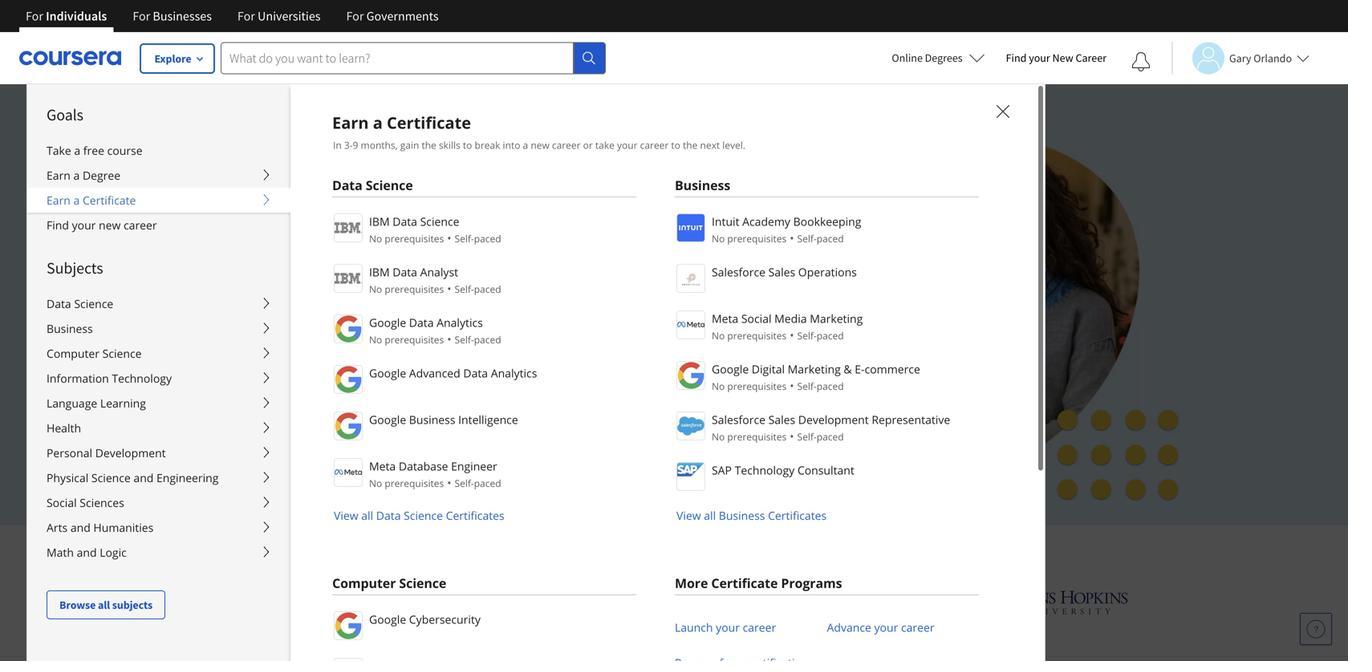 Task type: vqa. For each thing, say whether or not it's contained in the screenshot.
Modules at the left
no



Task type: describe. For each thing, give the bounding box(es) containing it.
1 horizontal spatial analytics
[[491, 366, 538, 381]]

academy
[[743, 214, 791, 229]]

trial
[[326, 397, 351, 413]]

google advanced data analytics
[[369, 366, 538, 381]]

into
[[503, 139, 521, 152]]

marketing inside google digital marketing & e-commerce no prerequisites • self-paced
[[788, 362, 841, 377]]

day inside button
[[276, 397, 296, 413]]

sap technology consultant link
[[675, 461, 980, 491]]

day inside button
[[327, 435, 347, 450]]

14-
[[310, 435, 327, 450]]

on
[[659, 225, 680, 249]]

intelligence
[[459, 412, 518, 428]]

access
[[294, 225, 347, 249]]

partnername logo image inside google cybersecurity link
[[334, 612, 363, 641]]

google business intelligence link
[[332, 410, 637, 441]]

computer science inside the earn a certificate menu item
[[332, 575, 447, 592]]

start
[[234, 397, 262, 413]]

no inside meta database engineer no prerequisites • self-paced
[[369, 477, 382, 490]]

• inside ibm data analyst no prerequisites • self-paced
[[447, 281, 452, 296]]

intuit academy bookkeeping no prerequisites • self-paced
[[712, 214, 862, 246]]

gary orlando
[[1230, 51, 1293, 65]]

3-
[[344, 139, 353, 152]]

list for data science
[[332, 212, 637, 524]]

physical
[[47, 471, 89, 486]]

job-
[[320, 254, 352, 278]]

meta social media marketing no prerequisites • self-paced
[[712, 311, 863, 343]]

for for universities
[[238, 8, 255, 24]]

engineer
[[451, 459, 498, 474]]

sap technology consultant
[[712, 463, 855, 478]]

unlimited access to 7,000+ world-class courses, hands-on projects, and job-ready certificate programs—all included in your subscription
[[209, 225, 700, 306]]

google for google cybersecurity
[[369, 612, 406, 628]]

business inside business dropdown button
[[47, 321, 93, 336]]

career down sas image
[[743, 620, 777, 636]]

for universities
[[238, 8, 321, 24]]

launch
[[675, 620, 713, 636]]

bookkeeping
[[794, 214, 862, 229]]

database
[[399, 459, 448, 474]]

2 horizontal spatial certificate
[[712, 575, 778, 592]]

ibm data science no prerequisites • self-paced
[[369, 214, 502, 246]]

university of illinois at urbana-champaign image
[[220, 590, 346, 615]]

consultant
[[798, 463, 855, 478]]

your for find your new career
[[1030, 51, 1051, 65]]

data down 'database'
[[376, 508, 401, 524]]

level.
[[723, 139, 746, 152]]

business inside google business intelligence link
[[409, 412, 456, 428]]

skills
[[439, 139, 461, 152]]

sciences
[[80, 495, 124, 511]]

data science button
[[27, 291, 291, 316]]

ibm for ibm data analyst
[[369, 265, 390, 280]]

no inside google digital marketing & e-commerce no prerequisites • self-paced
[[712, 380, 725, 393]]

google image
[[524, 588, 610, 617]]

launch your career link
[[675, 610, 777, 646]]

/month,
[[228, 360, 274, 375]]

development inside dropdown button
[[95, 446, 166, 461]]

start 7-day free trial
[[234, 397, 351, 413]]

partnername logo image inside google business intelligence link
[[334, 412, 363, 441]]

• inside "google data analytics no prerequisites • self-paced"
[[447, 332, 452, 347]]

with
[[282, 435, 307, 450]]

analyst
[[420, 265, 459, 280]]

for for governments
[[346, 8, 364, 24]]

all for data science
[[362, 508, 373, 524]]

browse all subjects
[[59, 598, 153, 613]]

advance
[[827, 620, 872, 636]]

• inside intuit academy bookkeeping no prerequisites • self-paced
[[790, 230, 795, 246]]

find your new career
[[47, 218, 157, 233]]

social inside social sciences dropdown button
[[47, 495, 77, 511]]

google for google digital marketing & e-commerce no prerequisites • self-paced
[[712, 362, 749, 377]]

language learning
[[47, 396, 146, 411]]

paced inside intuit academy bookkeeping no prerequisites • self-paced
[[817, 232, 844, 245]]

career right take at left
[[640, 139, 669, 152]]

data right advanced
[[464, 366, 488, 381]]

meta database engineer no prerequisites • self-paced
[[369, 459, 502, 491]]

prerequisites inside meta social media marketing no prerequisites • self-paced
[[728, 329, 787, 342]]

computer inside dropdown button
[[47, 346, 100, 361]]

view all business certificates
[[677, 508, 827, 524]]

find for find your new career
[[47, 218, 69, 233]]

math and logic button
[[27, 540, 291, 565]]

prerequisites inside ibm data analyst no prerequisites • self-paced
[[385, 283, 444, 296]]

science inside popup button
[[91, 471, 131, 486]]

• inside meta database engineer no prerequisites • self-paced
[[447, 475, 452, 491]]

salesforce for salesforce sales operations
[[712, 265, 766, 280]]

engineering
[[157, 471, 219, 486]]

google business intelligence
[[369, 412, 518, 428]]

start 7-day free trial button
[[209, 386, 377, 424]]

in
[[685, 254, 700, 278]]

earn for earn a certificate in 3-9 months, gain the skills to break into a new career or take your career to the next level.
[[332, 112, 369, 134]]

more certificate programs
[[675, 575, 843, 592]]

no inside meta social media marketing no prerequisites • self-paced
[[712, 329, 725, 342]]

sales for development
[[769, 412, 796, 428]]

help center image
[[1307, 620, 1327, 639]]

cancel
[[277, 360, 312, 375]]

certificate for earn a certificate
[[83, 193, 136, 208]]

science inside dropdown button
[[102, 346, 142, 361]]

in
[[333, 139, 342, 152]]

humanities
[[93, 520, 154, 536]]

social sciences button
[[27, 491, 291, 516]]

show notifications image
[[1132, 52, 1151, 71]]

a right into
[[523, 139, 529, 152]]

paced inside salesforce sales development representative no prerequisites • self-paced
[[817, 430, 844, 444]]

and inside unlimited access to 7,000+ world-class courses, hands-on projects, and job-ready certificate programs—all included in your subscription
[[284, 254, 315, 278]]

What do you want to learn? text field
[[221, 42, 574, 74]]

world-
[[433, 225, 485, 249]]

course
[[107, 143, 143, 158]]

e-
[[855, 362, 865, 377]]

science inside the ibm data science no prerequisites • self-paced
[[420, 214, 460, 229]]

business down sap at the right
[[719, 508, 766, 524]]

goals
[[47, 105, 83, 125]]

paced inside meta database engineer no prerequisites • self-paced
[[474, 477, 502, 490]]

prerequisites inside "google data analytics no prerequisites • self-paced"
[[385, 333, 444, 346]]

marketing inside meta social media marketing no prerequisites • self-paced
[[810, 311, 863, 326]]

salesforce sales operations link
[[675, 263, 980, 293]]

career down hec paris image
[[902, 620, 935, 636]]

• inside salesforce sales development representative no prerequisites • self-paced
[[790, 429, 795, 444]]

science inside 'dropdown button'
[[74, 296, 113, 312]]

earn for earn a degree
[[47, 168, 71, 183]]

free
[[299, 397, 323, 413]]

google cybersecurity
[[369, 612, 481, 628]]

google cybersecurity link
[[332, 610, 637, 641]]

media
[[775, 311, 807, 326]]

career left "or"
[[552, 139, 581, 152]]

hec paris image
[[869, 586, 925, 619]]

take
[[47, 143, 71, 158]]

intuit
[[712, 214, 740, 229]]

explore
[[155, 51, 192, 66]]

find your new career link
[[27, 213, 291, 238]]

technology for information
[[112, 371, 172, 386]]

• inside meta social media marketing no prerequisites • self-paced
[[790, 328, 795, 343]]

1 certificates from the left
[[446, 508, 505, 524]]

self- inside salesforce sales development representative no prerequisites • self-paced
[[798, 430, 817, 444]]

2 horizontal spatial to
[[672, 139, 681, 152]]

business button
[[27, 316, 291, 341]]

7,000+
[[373, 225, 428, 249]]

paced inside meta social media marketing no prerequisites • self-paced
[[817, 329, 844, 342]]

new
[[1053, 51, 1074, 65]]

development inside salesforce sales development representative no prerequisites • self-paced
[[799, 412, 869, 428]]

salesforce sales development representative no prerequisites • self-paced
[[712, 412, 951, 444]]

earn a certificate menu item
[[290, 84, 1349, 662]]

2 certificates from the left
[[769, 508, 827, 524]]

&
[[844, 362, 852, 377]]

subscription
[[251, 282, 353, 306]]

• inside google digital marketing & e-commerce no prerequisites • self-paced
[[790, 378, 795, 393]]

science down months,
[[366, 177, 413, 194]]

social sciences
[[47, 495, 124, 511]]

information technology button
[[27, 366, 291, 391]]

self- inside meta database engineer no prerequisites • self-paced
[[455, 477, 474, 490]]

break
[[475, 139, 501, 152]]

a for earn a certificate
[[73, 193, 80, 208]]

science up google cybersecurity
[[399, 575, 447, 592]]

self- inside meta social media marketing no prerequisites • self-paced
[[798, 329, 817, 342]]

money-
[[350, 435, 392, 450]]

programs
[[782, 575, 843, 592]]

no inside intuit academy bookkeeping no prerequisites • self-paced
[[712, 232, 725, 245]]

ibm for ibm data science
[[369, 214, 390, 229]]

and left logic
[[77, 545, 97, 560]]



Task type: locate. For each thing, give the bounding box(es) containing it.
earn a certificate
[[47, 193, 136, 208]]

salesforce
[[712, 265, 766, 280], [712, 412, 766, 428]]

certificate up launch your career link
[[712, 575, 778, 592]]

1 vertical spatial marketing
[[788, 362, 841, 377]]

find left new
[[1007, 51, 1027, 65]]

0 horizontal spatial new
[[99, 218, 121, 233]]

1 the from the left
[[422, 139, 437, 152]]

1 vertical spatial computer
[[332, 575, 396, 592]]

business up guarantee
[[409, 412, 456, 428]]

sales for operations
[[769, 265, 796, 280]]

science down personal development
[[91, 471, 131, 486]]

earn down take
[[47, 168, 71, 183]]

1 vertical spatial meta
[[369, 459, 396, 474]]

/year
[[249, 435, 279, 450]]

self- inside "google data analytics no prerequisites • self-paced"
[[455, 333, 474, 346]]

2 for from the left
[[133, 8, 150, 24]]

0 horizontal spatial the
[[422, 139, 437, 152]]

1 vertical spatial certificate
[[83, 193, 136, 208]]

certificate up find your new career
[[83, 193, 136, 208]]

1 horizontal spatial data science
[[332, 177, 413, 194]]

more
[[675, 575, 708, 592]]

personal development button
[[27, 441, 291, 466]]

3 for from the left
[[238, 8, 255, 24]]

paced down bookkeeping
[[817, 232, 844, 245]]

find for find your new career
[[1007, 51, 1027, 65]]

data science down months,
[[332, 177, 413, 194]]

certificate
[[387, 112, 471, 134], [83, 193, 136, 208], [712, 575, 778, 592]]

online degrees
[[892, 51, 963, 65]]

the right gain
[[422, 139, 437, 152]]

computer up google cybersecurity
[[332, 575, 396, 592]]

marketing left &
[[788, 362, 841, 377]]

programs—all
[[488, 254, 605, 278]]

new inside earn a certificate in 3-9 months, gain the skills to break into a new career or take your career to the next level.
[[531, 139, 550, 152]]

google inside "google data analytics no prerequisites • self-paced"
[[369, 315, 406, 330]]

4 for from the left
[[346, 8, 364, 24]]

back
[[392, 435, 419, 450]]

certificate inside popup button
[[83, 193, 136, 208]]

0 horizontal spatial analytics
[[437, 315, 483, 330]]

to right skills
[[463, 139, 472, 152]]

science down subjects
[[74, 296, 113, 312]]

representative
[[872, 412, 951, 428]]

1 horizontal spatial computer science
[[332, 575, 447, 592]]

computer science up information technology
[[47, 346, 142, 361]]

a left degree
[[73, 168, 80, 183]]

commerce
[[865, 362, 921, 377]]

• up sap technology consultant
[[790, 429, 795, 444]]

partnername logo image inside salesforce sales operations link
[[677, 264, 706, 293]]

self- down bookkeeping
[[798, 232, 817, 245]]

paced down &
[[817, 380, 844, 393]]

sales inside salesforce sales development representative no prerequisites • self-paced
[[769, 412, 796, 428]]

your down earn a certificate
[[72, 218, 96, 233]]

prerequisites inside salesforce sales development representative no prerequisites • self-paced
[[728, 430, 787, 444]]

self- up salesforce sales development representative no prerequisites • self-paced
[[798, 380, 817, 393]]

johns hopkins university image
[[976, 588, 1129, 617]]

sales
[[769, 265, 796, 280], [769, 412, 796, 428]]

0 vertical spatial development
[[799, 412, 869, 428]]

earn up 3-
[[332, 112, 369, 134]]

computer science
[[47, 346, 142, 361], [332, 575, 447, 592]]

2 vertical spatial certificate
[[712, 575, 778, 592]]

paced inside google digital marketing & e-commerce no prerequisites • self-paced
[[817, 380, 844, 393]]

your right take at left
[[617, 139, 638, 152]]

view up more
[[677, 508, 701, 524]]

1 horizontal spatial the
[[683, 139, 698, 152]]

partnername logo image
[[334, 214, 363, 242], [677, 214, 706, 242], [334, 264, 363, 293], [677, 264, 706, 293], [677, 311, 706, 340], [334, 315, 363, 344], [677, 361, 706, 390], [334, 365, 363, 394], [334, 412, 363, 441], [677, 412, 706, 441], [334, 458, 363, 487], [677, 463, 706, 491], [334, 612, 363, 641]]

google up money-
[[369, 412, 406, 428]]

personal
[[47, 446, 92, 461]]

google digital marketing & e-commerce no prerequisites • self-paced
[[712, 362, 921, 393]]

list for more certificate programs
[[675, 610, 980, 662]]

sas image
[[756, 590, 817, 615]]

day left money-
[[327, 435, 347, 450]]

your inside earn a certificate in 3-9 months, gain the skills to break into a new career or take your career to the next level.
[[617, 139, 638, 152]]

self- inside google digital marketing & e-commerce no prerequisites • self-paced
[[798, 380, 817, 393]]

your for advance your career
[[875, 620, 899, 636]]

science
[[366, 177, 413, 194], [420, 214, 460, 229], [74, 296, 113, 312], [102, 346, 142, 361], [91, 471, 131, 486], [404, 508, 443, 524], [399, 575, 447, 592]]

0 horizontal spatial view
[[334, 508, 359, 524]]

1 horizontal spatial new
[[531, 139, 550, 152]]

certificates down engineer
[[446, 508, 505, 524]]

self- inside intuit academy bookkeeping no prerequisites • self-paced
[[798, 232, 817, 245]]

technology for sap
[[735, 463, 795, 478]]

data down coursera plus image
[[332, 177, 363, 194]]

paced up &
[[817, 329, 844, 342]]

0 horizontal spatial data science
[[47, 296, 113, 312]]

data down ibm data analyst no prerequisites • self-paced
[[409, 315, 434, 330]]

and inside popup button
[[134, 471, 154, 486]]

certificate for earn a certificate in 3-9 months, gain the skills to break into a new career or take your career to the next level.
[[387, 112, 471, 134]]

a for earn a degree
[[73, 168, 80, 183]]

to up ready
[[352, 225, 369, 249]]

2 ibm from the top
[[369, 265, 390, 280]]

ibm inside ibm data analyst no prerequisites • self-paced
[[369, 265, 390, 280]]

0 horizontal spatial all
[[98, 598, 110, 613]]

new down earn a certificate
[[99, 218, 121, 233]]

physical science and engineering button
[[27, 466, 291, 491]]

self- down 'media'
[[798, 329, 817, 342]]

self- inside ibm data analyst no prerequisites • self-paced
[[455, 283, 474, 296]]

for businesses
[[133, 8, 212, 24]]

0 horizontal spatial meta
[[369, 459, 396, 474]]

computer science inside dropdown button
[[47, 346, 142, 361]]

physical science and engineering
[[47, 471, 219, 486]]

personal development
[[47, 446, 166, 461]]

business down next
[[675, 177, 731, 194]]

0 vertical spatial salesforce
[[712, 265, 766, 280]]

development
[[799, 412, 869, 428], [95, 446, 166, 461]]

google left cybersecurity
[[369, 612, 406, 628]]

advance your career
[[827, 620, 935, 636]]

find
[[1007, 51, 1027, 65], [47, 218, 69, 233]]

paced
[[474, 232, 502, 245], [817, 232, 844, 245], [474, 283, 502, 296], [817, 329, 844, 342], [474, 333, 502, 346], [817, 380, 844, 393], [817, 430, 844, 444], [474, 477, 502, 490]]

/month, cancel anytime
[[228, 360, 362, 375]]

for left governments
[[346, 8, 364, 24]]

data science inside 'dropdown button'
[[47, 296, 113, 312]]

all down sap at the right
[[704, 508, 716, 524]]

0 horizontal spatial to
[[352, 225, 369, 249]]

and right arts
[[71, 520, 91, 536]]

1 horizontal spatial certificates
[[769, 508, 827, 524]]

hands-
[[602, 225, 659, 249]]

0 vertical spatial certificate
[[387, 112, 471, 134]]

meta left 'media'
[[712, 311, 739, 326]]

• up salesforce sales development representative no prerequisites • self-paced
[[790, 378, 795, 393]]

no inside ibm data analyst no prerequisites • self-paced
[[369, 283, 382, 296]]

projects,
[[209, 254, 279, 278]]

1 vertical spatial ibm
[[369, 265, 390, 280]]

your right launch on the right of the page
[[716, 620, 740, 636]]

prerequisites down the digital
[[728, 380, 787, 393]]

list
[[332, 212, 637, 524], [675, 212, 980, 524], [675, 610, 980, 662]]

your inside advance your career link
[[875, 620, 899, 636]]

data inside "google data analytics no prerequisites • self-paced"
[[409, 315, 434, 330]]

0 vertical spatial computer science
[[47, 346, 142, 361]]

1 horizontal spatial development
[[799, 412, 869, 428]]

career
[[1076, 51, 1107, 65]]

2 vertical spatial earn
[[47, 193, 71, 208]]

1 vertical spatial new
[[99, 218, 121, 233]]

included
[[610, 254, 680, 278]]

a for earn a certificate in 3-9 months, gain the skills to break into a new career or take your career to the next level.
[[373, 112, 383, 134]]

prerequisites inside intuit academy bookkeeping no prerequisites • self-paced
[[728, 232, 787, 245]]

cybersecurity
[[409, 612, 481, 628]]

operations
[[799, 265, 857, 280]]

paced inside the ibm data science no prerequisites • self-paced
[[474, 232, 502, 245]]

0 horizontal spatial computer science
[[47, 346, 142, 361]]

0 vertical spatial ibm
[[369, 214, 390, 229]]

1 horizontal spatial meta
[[712, 311, 739, 326]]

development down google digital marketing & e-commerce no prerequisites • self-paced
[[799, 412, 869, 428]]

ibm inside the ibm data science no prerequisites • self-paced
[[369, 214, 390, 229]]

earn a certificate group
[[26, 84, 1349, 662]]

1 vertical spatial development
[[95, 446, 166, 461]]

2 salesforce from the top
[[712, 412, 766, 428]]

google cybersecurity list
[[332, 610, 637, 662]]

close image
[[993, 101, 1014, 122]]

information technology
[[47, 371, 172, 386]]

1 sales from the top
[[769, 265, 796, 280]]

no inside the ibm data science no prerequisites • self-paced
[[369, 232, 382, 245]]

a
[[373, 112, 383, 134], [523, 139, 529, 152], [74, 143, 80, 158], [73, 168, 80, 183], [73, 193, 80, 208]]

view all data science certificates link
[[332, 508, 505, 524]]

/year with 14-day money-back guarantee
[[249, 435, 479, 450]]

a for take a free course
[[74, 143, 80, 158]]

self- down engineer
[[455, 477, 474, 490]]

ibm
[[369, 214, 390, 229], [369, 265, 390, 280]]

1 horizontal spatial all
[[362, 508, 373, 524]]

gary
[[1230, 51, 1252, 65]]

0 vertical spatial sales
[[769, 265, 796, 280]]

data inside ibm data analyst no prerequisites • self-paced
[[393, 265, 418, 280]]

view for business
[[677, 508, 701, 524]]

coursera plus image
[[209, 151, 453, 175]]

list containing launch your career
[[675, 610, 980, 662]]

banner navigation
[[13, 0, 452, 32]]

duke university image
[[397, 588, 472, 613]]

to inside unlimited access to 7,000+ world-class courses, hands-on projects, and job-ready certificate programs—all included in your subscription
[[352, 225, 369, 249]]

all right browse
[[98, 598, 110, 613]]

no inside salesforce sales development representative no prerequisites • self-paced
[[712, 430, 725, 444]]

science down meta database engineer no prerequisites • self-paced
[[404, 508, 443, 524]]

partnername logo image inside sap technology consultant link
[[677, 463, 706, 491]]

your inside launch your career link
[[716, 620, 740, 636]]

your inside find your new career link
[[72, 218, 96, 233]]

earn down earn a degree
[[47, 193, 71, 208]]

list containing ibm data science
[[332, 212, 637, 524]]

a up months,
[[373, 112, 383, 134]]

certificates down sap technology consultant
[[769, 508, 827, 524]]

1 horizontal spatial certificate
[[387, 112, 471, 134]]

no
[[369, 232, 382, 245], [712, 232, 725, 245], [369, 283, 382, 296], [712, 329, 725, 342], [369, 333, 382, 346], [712, 380, 725, 393], [712, 430, 725, 444], [369, 477, 382, 490]]

2 horizontal spatial all
[[704, 508, 716, 524]]

career down earn a certificate popup button
[[124, 218, 157, 233]]

0 horizontal spatial certificates
[[446, 508, 505, 524]]

salesforce sales operations
[[712, 265, 857, 280]]

career inside 'explore menu' element
[[124, 218, 157, 233]]

prerequisites down the academy
[[728, 232, 787, 245]]

online degrees button
[[880, 40, 999, 75]]

technology right sap at the right
[[735, 463, 795, 478]]

0 horizontal spatial find
[[47, 218, 69, 233]]

google left advanced
[[369, 366, 406, 381]]

salesforce right in at the right
[[712, 265, 766, 280]]

a inside earn a certificate popup button
[[73, 193, 80, 208]]

1 vertical spatial analytics
[[491, 366, 538, 381]]

2 sales from the top
[[769, 412, 796, 428]]

subjects
[[47, 258, 103, 278]]

language
[[47, 396, 97, 411]]

computer science button
[[27, 341, 291, 366]]

social left 'media'
[[742, 311, 772, 326]]

• up google advanced data analytics
[[447, 332, 452, 347]]

analytics inside "google data analytics no prerequisites • self-paced"
[[437, 315, 483, 330]]

/year with 14-day money-back guarantee button
[[209, 434, 479, 451]]

1 view from the left
[[334, 508, 359, 524]]

computer
[[47, 346, 100, 361], [332, 575, 396, 592]]

• down analyst
[[447, 281, 452, 296]]

1 vertical spatial social
[[47, 495, 77, 511]]

certificates
[[446, 508, 505, 524], [769, 508, 827, 524]]

earn a certificate in 3-9 months, gain the skills to break into a new career or take your career to the next level.
[[332, 112, 746, 152]]

1 vertical spatial earn
[[47, 168, 71, 183]]

0 vertical spatial marketing
[[810, 311, 863, 326]]

a down earn a degree
[[73, 193, 80, 208]]

earn inside earn a certificate in 3-9 months, gain the skills to break into a new career or take your career to the next level.
[[332, 112, 369, 134]]

self- up consultant
[[798, 430, 817, 444]]

• down engineer
[[447, 475, 452, 491]]

list for business
[[675, 212, 980, 524]]

meta inside meta database engineer no prerequisites • self-paced
[[369, 459, 396, 474]]

find inside 'explore menu' element
[[47, 218, 69, 233]]

meta for meta social media marketing
[[712, 311, 739, 326]]

for for individuals
[[26, 8, 43, 24]]

marketing down salesforce sales operations link
[[810, 311, 863, 326]]

1 horizontal spatial social
[[742, 311, 772, 326]]

google inside google digital marketing & e-commerce no prerequisites • self-paced
[[712, 362, 749, 377]]

for left businesses
[[133, 8, 150, 24]]

1 vertical spatial day
[[327, 435, 347, 450]]

individuals
[[46, 8, 107, 24]]

take a free course link
[[27, 138, 291, 163]]

data inside the ibm data science no prerequisites • self-paced
[[393, 214, 418, 229]]

1 ibm from the top
[[369, 214, 390, 229]]

your inside find your new career link
[[1030, 51, 1051, 65]]

the left next
[[683, 139, 698, 152]]

certificate inside earn a certificate in 3-9 months, gain the skills to break into a new career or take your career to the next level.
[[387, 112, 471, 134]]

meta inside meta social media marketing no prerequisites • self-paced
[[712, 311, 739, 326]]

1 vertical spatial sales
[[769, 412, 796, 428]]

data science inside the earn a certificate menu item
[[332, 177, 413, 194]]

prerequisites inside meta database engineer no prerequisites • self-paced
[[385, 477, 444, 490]]

1 horizontal spatial technology
[[735, 463, 795, 478]]

all inside button
[[98, 598, 110, 613]]

0 horizontal spatial development
[[95, 446, 166, 461]]

social inside meta social media marketing no prerequisites • self-paced
[[742, 311, 772, 326]]

0 horizontal spatial day
[[276, 397, 296, 413]]

0 vertical spatial day
[[276, 397, 296, 413]]

1 horizontal spatial computer
[[332, 575, 396, 592]]

coursera image
[[19, 45, 121, 71]]

google for google advanced data analytics
[[369, 366, 406, 381]]

businesses
[[153, 8, 212, 24]]

1 horizontal spatial view
[[677, 508, 701, 524]]

ibm down 7,000+
[[369, 265, 390, 280]]

ibm data analyst no prerequisites • self-paced
[[369, 265, 502, 296]]

health
[[47, 421, 81, 436]]

meta down money-
[[369, 459, 396, 474]]

1 vertical spatial technology
[[735, 463, 795, 478]]

salesforce up sap at the right
[[712, 412, 766, 428]]

0 vertical spatial social
[[742, 311, 772, 326]]

computer science up google cybersecurity
[[332, 575, 447, 592]]

earn inside dropdown button
[[47, 168, 71, 183]]

computer up information
[[47, 346, 100, 361]]

a inside earn a degree dropdown button
[[73, 168, 80, 183]]

paced down engineer
[[474, 477, 502, 490]]

or
[[583, 139, 593, 152]]

0 vertical spatial technology
[[112, 371, 172, 386]]

technology
[[112, 371, 172, 386], [735, 463, 795, 478]]

technology inside popup button
[[112, 371, 172, 386]]

new
[[531, 139, 550, 152], [99, 218, 121, 233]]

analytics down ibm data analyst no prerequisites • self-paced
[[437, 315, 483, 330]]

analytics up intelligence
[[491, 366, 538, 381]]

no inside "google data analytics no prerequisites • self-paced"
[[369, 333, 382, 346]]

view down /year with 14-day money-back guarantee button on the bottom left
[[334, 508, 359, 524]]

meta for meta database engineer
[[369, 459, 396, 474]]

0 horizontal spatial computer
[[47, 346, 100, 361]]

• down the academy
[[790, 230, 795, 246]]

google advanced data analytics link
[[332, 364, 637, 394]]

view for data science
[[334, 508, 359, 524]]

earn for earn a certificate
[[47, 193, 71, 208]]

science up information technology
[[102, 346, 142, 361]]

arts and humanities
[[47, 520, 154, 536]]

list containing intuit academy bookkeeping
[[675, 212, 980, 524]]

advance your career link
[[827, 610, 935, 646]]

your for find your new career
[[72, 218, 96, 233]]

1 horizontal spatial find
[[1007, 51, 1027, 65]]

paced inside ibm data analyst no prerequisites • self-paced
[[474, 283, 502, 296]]

1 for from the left
[[26, 8, 43, 24]]

paced up 'certificate'
[[474, 232, 502, 245]]

0 vertical spatial computer
[[47, 346, 100, 361]]

computer inside the earn a certificate menu item
[[332, 575, 396, 592]]

1 salesforce from the top
[[712, 265, 766, 280]]

0 vertical spatial meta
[[712, 311, 739, 326]]

salesforce for salesforce sales development representative no prerequisites • self-paced
[[712, 412, 766, 428]]

0 vertical spatial find
[[1007, 51, 1027, 65]]

day left free
[[276, 397, 296, 413]]

sales down intuit academy bookkeeping no prerequisites • self-paced
[[769, 265, 796, 280]]

1 vertical spatial find
[[47, 218, 69, 233]]

paced up consultant
[[817, 430, 844, 444]]

partnername logo image inside google advanced data analytics link
[[334, 365, 363, 394]]

find down earn a certificate
[[47, 218, 69, 233]]

0 horizontal spatial certificate
[[83, 193, 136, 208]]

1 vertical spatial computer science
[[332, 575, 447, 592]]

paced inside "google data analytics no prerequisites • self-paced"
[[474, 333, 502, 346]]

self- inside the ibm data science no prerequisites • self-paced
[[455, 232, 474, 245]]

0 vertical spatial new
[[531, 139, 550, 152]]

view
[[334, 508, 359, 524], [677, 508, 701, 524]]

advanced
[[409, 366, 461, 381]]

learning
[[100, 396, 146, 411]]

prerequisites down 'database'
[[385, 477, 444, 490]]

for governments
[[346, 8, 439, 24]]

0 vertical spatial earn
[[332, 112, 369, 134]]

prerequisites inside google digital marketing & e-commerce no prerequisites • self-paced
[[728, 380, 787, 393]]

0 horizontal spatial technology
[[112, 371, 172, 386]]

a inside take a free course link
[[74, 143, 80, 158]]

salesforce inside salesforce sales development representative no prerequisites • self-paced
[[712, 412, 766, 428]]

and
[[284, 254, 315, 278], [134, 471, 154, 486], [71, 520, 91, 536], [77, 545, 97, 560]]

2 the from the left
[[683, 139, 698, 152]]

social
[[742, 311, 772, 326], [47, 495, 77, 511]]

2 view from the left
[[677, 508, 701, 524]]

development up physical science and engineering
[[95, 446, 166, 461]]

launch your career
[[675, 620, 777, 636]]

your for launch your career
[[716, 620, 740, 636]]

digital
[[752, 362, 785, 377]]

prerequisites up the digital
[[728, 329, 787, 342]]

explore menu element
[[27, 84, 291, 620]]

• inside the ibm data science no prerequisites • self-paced
[[447, 230, 452, 246]]

None search field
[[221, 42, 606, 74]]

prerequisites up sap technology consultant
[[728, 430, 787, 444]]

prerequisites up 'certificate'
[[385, 232, 444, 245]]

and up subscription on the left of page
[[284, 254, 315, 278]]

language learning button
[[27, 391, 291, 416]]

earn inside popup button
[[47, 193, 71, 208]]

1 horizontal spatial day
[[327, 435, 347, 450]]

your inside unlimited access to 7,000+ world-class courses, hands-on projects, and job-ready certificate programs—all included in your subscription
[[209, 282, 246, 306]]

social up arts
[[47, 495, 77, 511]]

data inside 'dropdown button'
[[47, 296, 71, 312]]

new inside 'explore menu' element
[[99, 218, 121, 233]]

browse
[[59, 598, 96, 613]]

technology inside list
[[735, 463, 795, 478]]

google for google business intelligence
[[369, 412, 406, 428]]

paced up google advanced data analytics link
[[474, 333, 502, 346]]

all for business
[[704, 508, 716, 524]]

1 horizontal spatial to
[[463, 139, 472, 152]]

guarantee
[[421, 435, 479, 450]]

all down /year with 14-day money-back guarantee on the left of the page
[[362, 508, 373, 524]]

0 horizontal spatial social
[[47, 495, 77, 511]]

to left next
[[672, 139, 681, 152]]

google data analytics no prerequisites • self-paced
[[369, 315, 502, 347]]

1 vertical spatial data science
[[47, 296, 113, 312]]

google for google data analytics no prerequisites • self-paced
[[369, 315, 406, 330]]

degrees
[[926, 51, 963, 65]]

0 vertical spatial data science
[[332, 177, 413, 194]]

take a free course
[[47, 143, 143, 158]]

1 vertical spatial salesforce
[[712, 412, 766, 428]]

9
[[353, 139, 358, 152]]

prerequisites up advanced
[[385, 333, 444, 346]]

prerequisites inside the ibm data science no prerequisites • self-paced
[[385, 232, 444, 245]]

• down 'media'
[[790, 328, 795, 343]]

for for businesses
[[133, 8, 150, 24]]

0 vertical spatial analytics
[[437, 315, 483, 330]]

prerequisites down analyst
[[385, 283, 444, 296]]

explore button
[[141, 44, 214, 73]]

university of michigan image
[[662, 581, 704, 625]]

the
[[422, 139, 437, 152], [683, 139, 698, 152]]

new right into
[[531, 139, 550, 152]]

meta
[[712, 311, 739, 326], [369, 459, 396, 474]]



